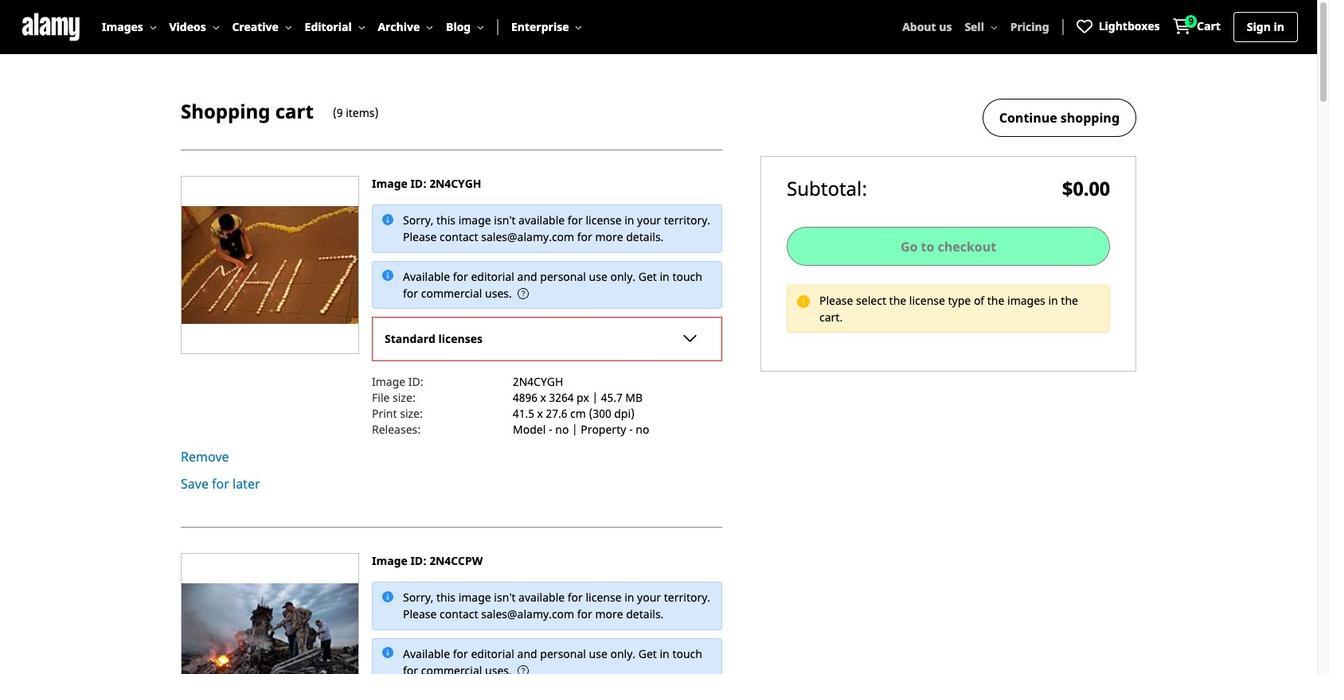 Task type: locate. For each thing, give the bounding box(es) containing it.
2 your from the top
[[637, 591, 661, 606]]

please
[[403, 230, 437, 245], [820, 293, 854, 308], [403, 607, 437, 623]]

1 isn't from the top
[[494, 213, 516, 228]]

1 your from the top
[[637, 213, 661, 228]]

uses. left circle question image at the left of the page
[[485, 664, 512, 675]]

chevron down image
[[150, 24, 157, 31], [426, 24, 433, 31], [477, 24, 484, 31], [576, 24, 582, 31]]

1 vertical spatial territory.
[[664, 591, 711, 606]]

- down dpi)
[[629, 422, 633, 437]]

|
[[592, 390, 598, 405], [572, 422, 578, 437]]

sorry, this image isn't available for license in your territory. please contact sales@alamy.com for more details. for image id: 2n4ccpw
[[403, 591, 711, 623]]

no down mb
[[636, 422, 650, 437]]

2 chevron down image from the left
[[285, 24, 292, 31]]

license
[[586, 213, 622, 228], [910, 293, 946, 308], [586, 591, 622, 606]]

2 vertical spatial please
[[403, 607, 437, 623]]

personal
[[540, 269, 586, 284], [540, 647, 586, 662]]

1 horizontal spatial the
[[988, 293, 1005, 308]]

2 personal from the top
[[540, 647, 586, 662]]

2 vertical spatial license
[[586, 591, 622, 606]]

about us
[[903, 19, 952, 34]]

1 vertical spatial only.
[[611, 647, 636, 662]]

x
[[540, 390, 546, 405], [537, 406, 543, 421]]

territory. for image id: 2n4cygh
[[664, 213, 711, 228]]

please up cart.
[[820, 293, 854, 308]]

1 details. from the top
[[626, 230, 664, 245]]

0 vertical spatial please
[[403, 230, 437, 245]]

model - no | property - no
[[513, 422, 650, 437]]

0 vertical spatial isn't
[[494, 213, 516, 228]]

1 vertical spatial more
[[595, 607, 623, 623]]

0 vertical spatial available
[[519, 213, 565, 228]]

touch
[[673, 269, 703, 284], [673, 647, 703, 662]]

2 chevron down image from the left
[[426, 24, 433, 31]]

available for editorial and personal use only. get in touch for commercial uses. for image id: 2n4cygh
[[403, 269, 703, 301]]

image up file size:
[[372, 374, 406, 390]]

available
[[519, 213, 565, 228], [519, 591, 565, 606]]

| right the px
[[592, 390, 598, 405]]

1 commercial from the top
[[421, 286, 482, 301]]

1 uses. from the top
[[485, 286, 512, 301]]

select
[[856, 293, 887, 308]]

contact down 2n4ccpw
[[440, 607, 478, 623]]

2 no from the left
[[636, 422, 650, 437]]

- down 27.6 at the left of the page
[[549, 422, 553, 437]]

0 vertical spatial and
[[517, 269, 537, 284]]

2 the from the left
[[988, 293, 1005, 308]]

1 vertical spatial sorry, this image isn't available for license in your territory. please contact sales@alamy.com for more details.
[[403, 591, 711, 623]]

1 personal from the top
[[540, 269, 586, 284]]

chevron down image right the enterprise on the top left
[[576, 24, 582, 31]]

cart
[[1197, 18, 1221, 33]]

1 only. from the top
[[611, 269, 636, 284]]

1 vertical spatial sales@alamy.com
[[481, 607, 575, 623]]

2 available from the top
[[403, 647, 450, 662]]

chevron down image inside archive link
[[426, 24, 433, 31]]

uses.
[[485, 286, 512, 301], [485, 664, 512, 675]]

contact down "image id: 2n4cygh"
[[440, 230, 478, 245]]

1 available from the top
[[519, 213, 565, 228]]

3 image from the top
[[372, 554, 408, 569]]

the right of
[[988, 293, 1005, 308]]

circle info image down "image id: 2n4cygh"
[[382, 214, 394, 225]]

0 vertical spatial sales@alamy.com
[[481, 230, 575, 245]]

1 horizontal spatial no
[[636, 422, 650, 437]]

size:
[[393, 390, 416, 405], [400, 406, 423, 421]]

get
[[639, 269, 657, 284], [639, 647, 657, 662]]

1 no from the left
[[555, 422, 569, 437]]

1 vertical spatial image
[[459, 591, 491, 606]]

1 vertical spatial available
[[519, 591, 565, 606]]

2 available from the top
[[519, 591, 565, 606]]

0 vertical spatial contact
[[440, 230, 478, 245]]

please inside the 'please select the license type of the images in the cart.'
[[820, 293, 854, 308]]

-
[[549, 422, 553, 437], [629, 422, 633, 437]]

more
[[595, 230, 623, 245], [595, 607, 623, 623]]

0 vertical spatial available
[[403, 269, 450, 284]]

image
[[372, 176, 408, 191], [372, 374, 406, 390], [372, 554, 408, 569]]

id: for image id: 2n4ccpw
[[411, 554, 427, 569]]

image for 2n4cygh
[[459, 213, 491, 228]]

and up circle question icon
[[517, 269, 537, 284]]

chevron down image inside "editorial" link
[[358, 24, 365, 31]]

sales@alamy.com for image id: 2n4cygh
[[481, 230, 575, 245]]

available for 2n4cygh
[[403, 269, 450, 284]]

0 vertical spatial image
[[459, 213, 491, 228]]

this
[[437, 213, 456, 228], [437, 591, 456, 606]]

standard
[[385, 331, 436, 347]]

commercial left circle question image at the left of the page
[[421, 664, 482, 675]]

1 circle info image from the top
[[382, 270, 394, 281]]

the right select
[[889, 293, 907, 308]]

2 use from the top
[[589, 647, 608, 662]]

1 vertical spatial uses.
[[485, 664, 512, 675]]

sorry, for 2n4cygh
[[403, 213, 434, 228]]

45.7
[[601, 390, 623, 405]]

2 image from the top
[[372, 374, 406, 390]]

1 circle info image from the top
[[382, 214, 394, 225]]

2 vertical spatial image
[[372, 554, 408, 569]]

details. for image id: 2n4ccpw
[[626, 607, 664, 623]]

0 vertical spatial sorry,
[[403, 213, 434, 228]]

chevron down image inside blog link
[[477, 24, 484, 31]]

x right 4896
[[540, 390, 546, 405]]

this for 2n4cygh
[[437, 213, 456, 228]]

1 vertical spatial personal
[[540, 647, 586, 662]]

file size:
[[372, 390, 416, 405]]

0 vertical spatial circle info image
[[382, 270, 394, 281]]

2 territory. from the top
[[664, 591, 711, 606]]

territory. for image id: 2n4ccpw
[[664, 591, 711, 606]]

available for image id: 2n4ccpw
[[519, 591, 565, 606]]

shopping
[[1061, 109, 1120, 127]]

image for 2n4ccpw
[[459, 591, 491, 606]]

chevron down image right images
[[150, 24, 157, 31]]

pricing link
[[1011, 0, 1050, 54]]

2 and from the top
[[517, 647, 537, 662]]

x for 41.5
[[537, 406, 543, 421]]

1 vertical spatial image
[[372, 374, 406, 390]]

2 circle info image from the top
[[382, 592, 394, 603]]

sorry, down "image id: 2n4cygh"
[[403, 213, 434, 228]]

save for later button
[[181, 475, 260, 494]]

1 image from the top
[[372, 176, 408, 191]]

items)
[[346, 105, 379, 120]]

2 touch from the top
[[673, 647, 703, 662]]

circle info image for image id: 2n4cygh
[[382, 214, 394, 225]]

available up circle question icon
[[519, 213, 565, 228]]

1 vertical spatial your
[[637, 591, 661, 606]]

2 isn't from the top
[[494, 591, 516, 606]]

alamy logo image
[[19, 13, 83, 41]]

1 vertical spatial use
[[589, 647, 608, 662]]

sorry, for 2n4ccpw
[[403, 591, 434, 606]]

0 vertical spatial more
[[595, 230, 623, 245]]

cm
[[570, 406, 586, 421]]

in
[[1274, 19, 1285, 34], [625, 213, 634, 228], [660, 269, 670, 284], [1049, 293, 1058, 308], [625, 591, 634, 606], [660, 647, 670, 662]]

0 vertical spatial circle info image
[[382, 214, 394, 225]]

2 details. from the top
[[626, 607, 664, 623]]

2 sorry, this image isn't available for license in your territory. please contact sales@alamy.com for more details. from the top
[[403, 591, 711, 623]]

0 horizontal spatial no
[[555, 422, 569, 437]]

2 this from the top
[[437, 591, 456, 606]]

the right images
[[1061, 293, 1079, 308]]

2 sorry, from the top
[[403, 591, 434, 606]]

2 circle info image from the top
[[382, 648, 394, 659]]

0 vertical spatial id:
[[411, 176, 427, 191]]

contact
[[440, 230, 478, 245], [440, 607, 478, 623]]

available for image id: 2n4cygh
[[519, 213, 565, 228]]

2 image thumb image from the top
[[182, 554, 358, 675]]

2 horizontal spatial the
[[1061, 293, 1079, 308]]

1 vertical spatial get
[[639, 647, 657, 662]]

1 image thumb image from the top
[[182, 177, 358, 354]]

1 use from the top
[[589, 269, 608, 284]]

1 vertical spatial and
[[517, 647, 537, 662]]

2 contact from the top
[[440, 607, 478, 623]]

1 vertical spatial available for editorial and personal use only. get in touch for commercial uses.
[[403, 647, 703, 675]]

1 vertical spatial license
[[910, 293, 946, 308]]

1 vertical spatial id:
[[409, 374, 424, 390]]

circle info image
[[382, 214, 394, 225], [382, 592, 394, 603]]

41.5 x 27.6 cm (300 dpi)
[[513, 406, 635, 421]]

1 horizontal spatial -
[[629, 422, 633, 437]]

property
[[581, 422, 626, 437]]

1 horizontal spatial 2n4cygh
[[513, 374, 563, 390]]

0 vertical spatial 2n4cygh
[[430, 176, 482, 191]]

1 touch from the top
[[673, 269, 703, 284]]

image down items)
[[372, 176, 408, 191]]

1 chevron down image from the left
[[212, 24, 219, 31]]

image left 2n4ccpw
[[372, 554, 408, 569]]

1 vertical spatial 2n4cygh
[[513, 374, 563, 390]]

cart shopping image
[[1173, 18, 1191, 34]]

available up circle question image at the left of the page
[[519, 591, 565, 606]]

2 vertical spatial id:
[[411, 554, 427, 569]]

available
[[403, 269, 450, 284], [403, 647, 450, 662]]

image down 2n4ccpw
[[459, 591, 491, 606]]

commercial up licenses at the left of the page
[[421, 286, 482, 301]]

1 image from the top
[[459, 213, 491, 228]]

1 vertical spatial available
[[403, 647, 450, 662]]

chevron down image right editorial
[[358, 24, 365, 31]]

uses. left circle question icon
[[485, 286, 512, 301]]

0 vertical spatial details.
[[626, 230, 664, 245]]

chevron down image inside enterprise link
[[576, 24, 582, 31]]

standard licenses
[[385, 331, 483, 347]]

1 the from the left
[[889, 293, 907, 308]]

0 vertical spatial uses.
[[485, 286, 512, 301]]

chevron down image right creative
[[285, 24, 292, 31]]

1 get from the top
[[639, 269, 657, 284]]

1 vertical spatial details.
[[626, 607, 664, 623]]

cart.
[[820, 310, 843, 325]]

chevron down image
[[212, 24, 219, 31], [285, 24, 292, 31], [358, 24, 365, 31], [991, 24, 998, 31]]

get for 2n4cygh
[[639, 269, 657, 284]]

1 vertical spatial circle info image
[[382, 592, 394, 603]]

1 vertical spatial touch
[[673, 647, 703, 662]]

1 chevron down image from the left
[[150, 24, 157, 31]]

chevron down image inside 'videos' link
[[212, 24, 219, 31]]

continue shopping
[[1000, 109, 1120, 127]]

1 sorry, this image isn't available for license in your territory. please contact sales@alamy.com for more details. from the top
[[403, 213, 711, 245]]

shopping
[[181, 98, 270, 124]]

0 vertical spatial touch
[[673, 269, 703, 284]]

editorial
[[471, 269, 515, 284], [471, 647, 515, 662]]

0 vertical spatial image
[[372, 176, 408, 191]]

2 only. from the top
[[611, 647, 636, 662]]

for
[[568, 213, 583, 228], [577, 230, 593, 245], [453, 269, 468, 284], [403, 286, 418, 301], [212, 476, 229, 493], [568, 591, 583, 606], [577, 607, 593, 623], [453, 647, 468, 662], [403, 664, 418, 675]]

isn't
[[494, 213, 516, 228], [494, 591, 516, 606]]

available for editorial and personal use only. get in touch for commercial uses.
[[403, 269, 703, 301], [403, 647, 703, 675]]

1 vertical spatial this
[[437, 591, 456, 606]]

sales@alamy.com up circle question image at the left of the page
[[481, 607, 575, 623]]

0 vertical spatial territory.
[[664, 213, 711, 228]]

and up circle question image at the left of the page
[[517, 647, 537, 662]]

1 vertical spatial commercial
[[421, 664, 482, 675]]

2n4cygh
[[430, 176, 482, 191], [513, 374, 563, 390]]

sales@alamy.com up circle question icon
[[481, 230, 575, 245]]

2 available for editorial and personal use only. get in touch for commercial uses. from the top
[[403, 647, 703, 675]]

save
[[181, 476, 209, 493]]

4896 x 3264 px | 45.7 mb
[[513, 390, 643, 405]]

4 chevron down image from the left
[[576, 24, 582, 31]]

1 vertical spatial size:
[[400, 406, 423, 421]]

0 vertical spatial editorial
[[471, 269, 515, 284]]

1 territory. from the top
[[664, 213, 711, 228]]

chevron down image right sell
[[991, 24, 998, 31]]

use
[[589, 269, 608, 284], [589, 647, 608, 662]]

save for later
[[181, 476, 260, 493]]

the
[[889, 293, 907, 308], [988, 293, 1005, 308], [1061, 293, 1079, 308]]

0 vertical spatial use
[[589, 269, 608, 284]]

1 sales@alamy.com from the top
[[481, 230, 575, 245]]

your
[[637, 213, 661, 228], [637, 591, 661, 606]]

chevron down image right blog
[[477, 24, 484, 31]]

0 vertical spatial image thumb image
[[182, 177, 358, 354]]

chevron down image inside sell link
[[991, 24, 998, 31]]

type
[[948, 293, 971, 308]]

circle info image for image id: 2n4ccpw
[[382, 648, 394, 659]]

x left 27.6 at the left of the page
[[537, 406, 543, 421]]

0 vertical spatial |
[[592, 390, 598, 405]]

0 vertical spatial commercial
[[421, 286, 482, 301]]

sorry, this image isn't available for license in your territory. please contact sales@alamy.com for more details. up circle question icon
[[403, 213, 711, 245]]

image for image id: 2n4cygh
[[372, 176, 408, 191]]

use for 2n4ccpw
[[589, 647, 608, 662]]

chevron down image left blog
[[426, 24, 433, 31]]

2 editorial from the top
[[471, 647, 515, 662]]

0 horizontal spatial the
[[889, 293, 907, 308]]

1 vertical spatial x
[[537, 406, 543, 421]]

1 vertical spatial sorry,
[[403, 591, 434, 606]]

remove
[[181, 449, 229, 466]]

no
[[555, 422, 569, 437], [636, 422, 650, 437]]

circle info image for image id: 2n4ccpw
[[382, 592, 394, 603]]

size: up releases:
[[400, 406, 423, 421]]

uses. for image id: 2n4ccpw
[[485, 664, 512, 675]]

0 vertical spatial size:
[[393, 390, 416, 405]]

image id: 2n4cygh
[[372, 176, 482, 191]]

1 editorial from the top
[[471, 269, 515, 284]]

angle down image
[[682, 330, 699, 349]]

remove button
[[181, 448, 260, 467]]

0 vertical spatial only.
[[611, 269, 636, 284]]

circle info image
[[382, 270, 394, 281], [382, 648, 394, 659]]

and
[[517, 269, 537, 284], [517, 647, 537, 662]]

1 vertical spatial circle info image
[[382, 648, 394, 659]]

3 chevron down image from the left
[[358, 24, 365, 31]]

only.
[[611, 269, 636, 284], [611, 647, 636, 662]]

0 horizontal spatial |
[[572, 422, 578, 437]]

in inside the 'please select the license type of the images in the cart.'
[[1049, 293, 1058, 308]]

this down "image id: 2n4cygh"
[[437, 213, 456, 228]]

1 and from the top
[[517, 269, 537, 284]]

sign in
[[1247, 19, 1285, 34]]

details.
[[626, 230, 664, 245], [626, 607, 664, 623]]

size: down image id:
[[393, 390, 416, 405]]

0 vertical spatial x
[[540, 390, 546, 405]]

images
[[1008, 293, 1046, 308]]

image thumb image
[[182, 177, 358, 354], [182, 554, 358, 675]]

1 sorry, from the top
[[403, 213, 434, 228]]

2 more from the top
[[595, 607, 623, 623]]

1 vertical spatial contact
[[440, 607, 478, 623]]

0 vertical spatial license
[[586, 213, 622, 228]]

4 chevron down image from the left
[[991, 24, 998, 31]]

chevron down image right the videos
[[212, 24, 219, 31]]

1 vertical spatial image thumb image
[[182, 554, 358, 675]]

2 uses. from the top
[[485, 664, 512, 675]]

chevron down image inside images link
[[150, 24, 157, 31]]

continue shopping link
[[983, 99, 1137, 137]]

1 contact from the top
[[440, 230, 478, 245]]

sorry, this image isn't available for license in your territory. please contact sales@alamy.com for more details.
[[403, 213, 711, 245], [403, 591, 711, 623]]

1 horizontal spatial |
[[592, 390, 598, 405]]

1 vertical spatial editorial
[[471, 647, 515, 662]]

this down 2n4ccpw
[[437, 591, 456, 606]]

lightboxes button
[[1077, 18, 1160, 36]]

circle info image down image id: 2n4ccpw
[[382, 592, 394, 603]]

0 vertical spatial your
[[637, 213, 661, 228]]

2 commercial from the top
[[421, 664, 482, 675]]

| down 41.5 x 27.6 cm (300 dpi) on the bottom left of the page
[[572, 422, 578, 437]]

print size:
[[372, 406, 423, 421]]

2 sales@alamy.com from the top
[[481, 607, 575, 623]]

0 vertical spatial available for editorial and personal use only. get in touch for commercial uses.
[[403, 269, 703, 301]]

sorry,
[[403, 213, 434, 228], [403, 591, 434, 606]]

no down 27.6 at the left of the page
[[555, 422, 569, 437]]

0 vertical spatial this
[[437, 213, 456, 228]]

sorry, down image id: 2n4ccpw
[[403, 591, 434, 606]]

about us link
[[903, 0, 952, 54]]

sorry, this image isn't available for license in your territory. please contact sales@alamy.com for more details. up circle question image at the left of the page
[[403, 591, 711, 623]]

1 more from the top
[[595, 230, 623, 245]]

3264
[[549, 390, 574, 405]]

please down image id: 2n4ccpw
[[403, 607, 437, 623]]

please down "image id: 2n4cygh"
[[403, 230, 437, 245]]

of
[[974, 293, 985, 308]]

chevron down image inside creative link
[[285, 24, 292, 31]]

image down "image id: 2n4cygh"
[[459, 213, 491, 228]]

editorial link
[[305, 0, 365, 54]]

1 vertical spatial please
[[820, 293, 854, 308]]

sales@alamy.com
[[481, 230, 575, 245], [481, 607, 575, 623]]

chevron down image for creative
[[285, 24, 292, 31]]

2 get from the top
[[639, 647, 657, 662]]

1 available from the top
[[403, 269, 450, 284]]

0 vertical spatial personal
[[540, 269, 586, 284]]

2 image from the top
[[459, 591, 491, 606]]

1 available for editorial and personal use only. get in touch for commercial uses. from the top
[[403, 269, 703, 301]]

0 horizontal spatial -
[[549, 422, 553, 437]]

commercial
[[421, 286, 482, 301], [421, 664, 482, 675]]

1 vertical spatial isn't
[[494, 591, 516, 606]]

3 chevron down image from the left
[[477, 24, 484, 31]]

file
[[372, 390, 390, 405]]

41.5
[[513, 406, 534, 421]]

0 vertical spatial get
[[639, 269, 657, 284]]

0 vertical spatial sorry, this image isn't available for license in your territory. please contact sales@alamy.com for more details.
[[403, 213, 711, 245]]

1 this from the top
[[437, 213, 456, 228]]

cart
[[275, 98, 314, 124]]

circle exclamation image
[[797, 295, 810, 308]]



Task type: vqa. For each thing, say whether or not it's contained in the screenshot.
Image
yes



Task type: describe. For each thing, give the bounding box(es) containing it.
subtotal:
[[787, 176, 868, 202]]

image thumb image for image id: 2n4cygh
[[182, 177, 358, 354]]

shopping cart
[[181, 98, 314, 124]]

more for image id: 2n4ccpw
[[595, 607, 623, 623]]

videos link
[[169, 0, 219, 54]]

circle info image for image id: 2n4cygh
[[382, 270, 394, 281]]

your for image id: 2n4ccpw
[[637, 591, 661, 606]]

standard licenses button
[[373, 318, 722, 361]]

please select the license type of the images in the cart.
[[820, 293, 1079, 325]]

$0.00
[[1063, 176, 1110, 202]]

license for 2n4cygh
[[586, 213, 622, 228]]

image for image id: 2n4ccpw
[[372, 554, 408, 569]]

print
[[372, 406, 397, 421]]

(9 items)
[[333, 105, 379, 120]]

image for image id:
[[372, 374, 406, 390]]

blog link
[[446, 0, 484, 54]]

image id: 2n4ccpw
[[372, 554, 483, 569]]

more for image id: 2n4cygh
[[595, 230, 623, 245]]

only. for image id: 2n4ccpw
[[611, 647, 636, 662]]

chevron down image for blog
[[477, 24, 484, 31]]

image thumb image for image id: 2n4ccpw
[[182, 554, 358, 675]]

chevron down image for images
[[150, 24, 157, 31]]

pricing
[[1011, 19, 1050, 34]]

lightboxes
[[1099, 18, 1160, 33]]

your for image id: 2n4cygh
[[637, 213, 661, 228]]

commercial for 2n4ccpw
[[421, 664, 482, 675]]

editorial for image id: 2n4ccpw
[[471, 647, 515, 662]]

sign in button
[[1235, 13, 1298, 41]]

archive link
[[378, 0, 433, 54]]

touch for image id: 2n4cygh
[[673, 269, 703, 284]]

editorial for image id: 2n4cygh
[[471, 269, 515, 284]]

licenses
[[439, 331, 483, 347]]

2n4ccpw
[[430, 554, 483, 569]]

isn't for image id: 2n4ccpw
[[494, 591, 516, 606]]

size: for print size:
[[400, 406, 423, 421]]

9
[[1189, 14, 1194, 27]]

blog
[[446, 19, 471, 34]]

px
[[577, 390, 589, 405]]

contact for image id: 2n4ccpw
[[440, 607, 478, 623]]

27.6
[[546, 406, 568, 421]]

enterprise
[[511, 19, 569, 34]]

please for 2n4ccpw
[[403, 607, 437, 623]]

us
[[939, 19, 952, 34]]

2 - from the left
[[629, 422, 633, 437]]

3 the from the left
[[1061, 293, 1079, 308]]

releases:
[[372, 422, 421, 437]]

x for 4896
[[540, 390, 546, 405]]

sales@alamy.com for image id: 2n4ccpw
[[481, 607, 575, 623]]

commercial for 2n4cygh
[[421, 286, 482, 301]]

chevron down image for enterprise
[[576, 24, 582, 31]]

continue
[[1000, 109, 1058, 127]]

sign
[[1247, 19, 1271, 34]]

available for 2n4ccpw
[[403, 647, 450, 662]]

creative link
[[232, 0, 292, 54]]

circle question image
[[518, 666, 529, 675]]

this for 2n4ccpw
[[437, 591, 456, 606]]

touch for image id: 2n4ccpw
[[673, 647, 703, 662]]

contact for image id: 2n4cygh
[[440, 230, 478, 245]]

mb
[[626, 390, 643, 405]]

uses. for image id: 2n4cygh
[[485, 286, 512, 301]]

sell
[[965, 19, 985, 34]]

chevron down image for editorial
[[358, 24, 365, 31]]

in inside button
[[1274, 19, 1285, 34]]

1 vertical spatial |
[[572, 422, 578, 437]]

sorry, this image isn't available for license in your territory. please contact sales@alamy.com for more details. for image id: 2n4cygh
[[403, 213, 711, 245]]

enterprise link
[[511, 0, 582, 54]]

(9
[[333, 105, 343, 120]]

available for editorial and personal use only. get in touch for commercial uses. for image id: 2n4ccpw
[[403, 647, 703, 675]]

archive
[[378, 19, 420, 34]]

personal for image id: 2n4ccpw
[[540, 647, 586, 662]]

videos
[[169, 19, 206, 34]]

size: for file size:
[[393, 390, 416, 405]]

circle question image
[[518, 288, 529, 299]]

creative
[[232, 19, 279, 34]]

chevron down image for archive
[[426, 24, 433, 31]]

images
[[102, 19, 143, 34]]

heart image
[[1077, 18, 1093, 34]]

model
[[513, 422, 546, 437]]

id: for image id:
[[409, 374, 424, 390]]

chevron down image for sell
[[991, 24, 998, 31]]

about
[[903, 19, 937, 34]]

later
[[233, 476, 260, 493]]

use for 2n4cygh
[[589, 269, 608, 284]]

sell link
[[965, 0, 998, 54]]

license inside the 'please select the license type of the images in the cart.'
[[910, 293, 946, 308]]

images link
[[102, 0, 157, 54]]

dpi)
[[614, 406, 635, 421]]

personal for image id: 2n4cygh
[[540, 269, 586, 284]]

id: for image id: 2n4cygh
[[411, 176, 427, 191]]

editorial
[[305, 19, 352, 34]]

chevron down image for videos
[[212, 24, 219, 31]]

0 horizontal spatial 2n4cygh
[[430, 176, 482, 191]]

for inside 'button'
[[212, 476, 229, 493]]

only. for image id: 2n4cygh
[[611, 269, 636, 284]]

(300
[[589, 406, 612, 421]]

please for 2n4cygh
[[403, 230, 437, 245]]

details. for image id: 2n4cygh
[[626, 230, 664, 245]]

license for 2n4ccpw
[[586, 591, 622, 606]]

and for image id: 2n4ccpw
[[517, 647, 537, 662]]

1 - from the left
[[549, 422, 553, 437]]

isn't for image id: 2n4cygh
[[494, 213, 516, 228]]

and for image id: 2n4cygh
[[517, 269, 537, 284]]

4896
[[513, 390, 538, 405]]

image id:
[[372, 374, 424, 390]]

get for 2n4ccpw
[[639, 647, 657, 662]]



